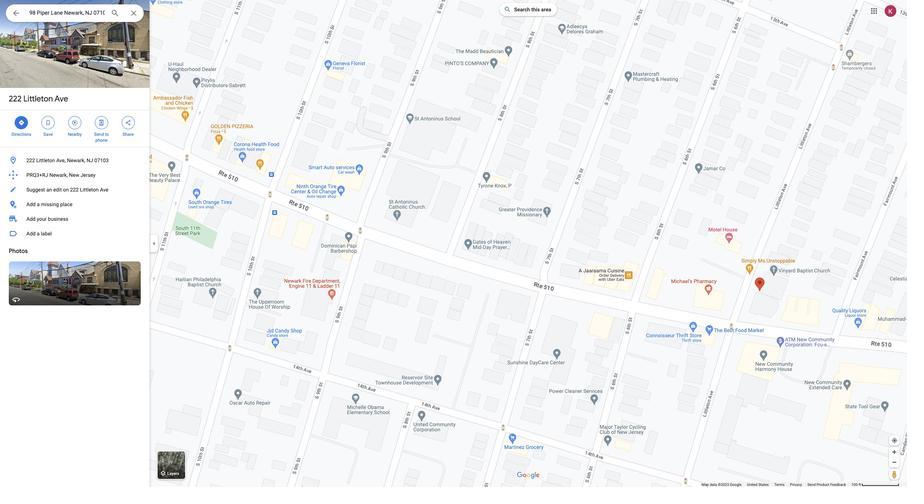 Task type: describe. For each thing, give the bounding box(es) containing it.
map data ©2023 google
[[702, 483, 742, 487]]

98 Piper Lane Newark, NJ 07103 field
[[6, 4, 144, 22]]

a for missing
[[37, 202, 40, 208]]


[[72, 119, 78, 127]]

terms button
[[775, 483, 785, 488]]

0 vertical spatial newark,
[[67, 158, 85, 164]]

an
[[46, 187, 52, 193]]

100
[[852, 483, 858, 487]]

add for add your business
[[26, 216, 36, 222]]

product
[[817, 483, 830, 487]]

100 ft
[[852, 483, 862, 487]]

missing
[[41, 202, 59, 208]]

united
[[748, 483, 758, 487]]

area
[[542, 7, 552, 12]]

suggest an edit on 222 littleton ave
[[26, 187, 108, 193]]


[[125, 119, 132, 127]]

send product feedback button
[[808, 483, 847, 488]]

prq3+rj newark, new jersey button
[[0, 168, 150, 183]]

edit
[[53, 187, 62, 193]]

littleton for ave,
[[36, 158, 55, 164]]

222 for 222 littleton ave, newark, nj 07103
[[26, 158, 35, 164]]

 search field
[[6, 4, 144, 23]]

add your business link
[[0, 212, 150, 227]]

map
[[702, 483, 709, 487]]

terms
[[775, 483, 785, 487]]

prq3+rj
[[26, 172, 48, 178]]

on
[[63, 187, 69, 193]]

ft
[[859, 483, 862, 487]]

222 littleton ave main content
[[0, 0, 150, 488]]

united states button
[[748, 483, 769, 488]]

222 littleton ave, newark, nj 07103 button
[[0, 153, 150, 168]]

send for send product feedback
[[808, 483, 816, 487]]

data
[[710, 483, 718, 487]]

suggest an edit on 222 littleton ave button
[[0, 183, 150, 197]]

07103
[[94, 158, 109, 164]]

send for send to phone
[[94, 132, 104, 137]]

actions for 222 littleton ave region
[[0, 110, 150, 147]]

jersey
[[81, 172, 96, 178]]

add a label button
[[0, 227, 150, 241]]

privacy button
[[791, 483, 803, 488]]

directions
[[12, 132, 31, 137]]

label
[[41, 231, 52, 237]]

google account: kenny nguyen  
(kenny.nguyen@adept.ai) image
[[885, 5, 897, 17]]

100 ft button
[[852, 483, 900, 487]]



Task type: locate. For each thing, give the bounding box(es) containing it.
add down suggest
[[26, 202, 36, 208]]

1 vertical spatial newark,
[[49, 172, 68, 178]]

222 littleton ave
[[9, 94, 68, 104]]

ave up actions for 222 littleton ave region at the top left of page
[[55, 94, 68, 104]]

1 vertical spatial a
[[37, 231, 40, 237]]


[[12, 8, 21, 18]]

0 horizontal spatial 222
[[9, 94, 22, 104]]

united states
[[748, 483, 769, 487]]

add a label
[[26, 231, 52, 237]]

phone
[[95, 138, 108, 143]]

google maps element
[[0, 0, 908, 488]]

 button
[[6, 4, 26, 23]]

layers
[[168, 472, 179, 477]]

footer
[[702, 483, 852, 488]]

send up phone
[[94, 132, 104, 137]]

business
[[48, 216, 68, 222]]

littleton for ave
[[23, 94, 53, 104]]

a left "missing"
[[37, 202, 40, 208]]

0 vertical spatial send
[[94, 132, 104, 137]]

1 horizontal spatial send
[[808, 483, 816, 487]]

footer inside google maps element
[[702, 483, 852, 488]]

share
[[123, 132, 134, 137]]

a for label
[[37, 231, 40, 237]]

send to phone
[[94, 132, 109, 143]]

0 vertical spatial add
[[26, 202, 36, 208]]

2 add from the top
[[26, 216, 36, 222]]

add
[[26, 202, 36, 208], [26, 216, 36, 222], [26, 231, 36, 237]]

2 vertical spatial 222
[[70, 187, 79, 193]]

222 littleton ave, newark, nj 07103
[[26, 158, 109, 164]]

222 up 
[[9, 94, 22, 104]]

privacy
[[791, 483, 803, 487]]

add for add a missing place
[[26, 202, 36, 208]]

1 vertical spatial ave
[[100, 187, 108, 193]]

show your location image
[[892, 438, 899, 445]]

ave down 07103 on the top left of page
[[100, 187, 108, 193]]

to
[[105, 132, 109, 137]]

send product feedback
[[808, 483, 847, 487]]

save
[[43, 132, 53, 137]]

feedback
[[831, 483, 847, 487]]

2 vertical spatial littleton
[[80, 187, 99, 193]]

newark, up edit
[[49, 172, 68, 178]]

ave,
[[56, 158, 66, 164]]

newark,
[[67, 158, 85, 164], [49, 172, 68, 178]]

search this area button
[[500, 3, 557, 16]]

your
[[37, 216, 47, 222]]

send inside send product feedback button
[[808, 483, 816, 487]]

0 horizontal spatial send
[[94, 132, 104, 137]]

collapse side panel image
[[150, 240, 158, 248]]


[[98, 119, 105, 127]]

new
[[69, 172, 79, 178]]

nj
[[87, 158, 93, 164]]

search
[[515, 7, 530, 12]]

this
[[532, 7, 540, 12]]

google
[[730, 483, 742, 487]]

222 inside the 'suggest an edit on 222 littleton ave' button
[[70, 187, 79, 193]]

zoom in image
[[892, 450, 898, 456]]

2 a from the top
[[37, 231, 40, 237]]

littleton
[[23, 94, 53, 104], [36, 158, 55, 164], [80, 187, 99, 193]]

place
[[60, 202, 72, 208]]

send
[[94, 132, 104, 137], [808, 483, 816, 487]]

states
[[759, 483, 769, 487]]

0 vertical spatial a
[[37, 202, 40, 208]]

222
[[9, 94, 22, 104], [26, 158, 35, 164], [70, 187, 79, 193]]

prq3+rj newark, new jersey
[[26, 172, 96, 178]]

send left product
[[808, 483, 816, 487]]

newark, left "nj"
[[67, 158, 85, 164]]

add your business
[[26, 216, 68, 222]]

ave inside button
[[100, 187, 108, 193]]

0 vertical spatial ave
[[55, 94, 68, 104]]


[[18, 119, 25, 127]]

1 horizontal spatial ave
[[100, 187, 108, 193]]

zoom out image
[[892, 460, 898, 466]]

add a missing place
[[26, 202, 72, 208]]

1 vertical spatial 222
[[26, 158, 35, 164]]

222 inside 222 littleton ave, newark, nj 07103 button
[[26, 158, 35, 164]]

1 a from the top
[[37, 202, 40, 208]]

add a missing place button
[[0, 197, 150, 212]]

1 horizontal spatial 222
[[26, 158, 35, 164]]

None field
[[29, 8, 105, 17]]

222 for 222 littleton ave
[[9, 94, 22, 104]]

littleton left ave, on the top of the page
[[36, 158, 55, 164]]

a left label
[[37, 231, 40, 237]]

©2023
[[718, 483, 730, 487]]

littleton down 'jersey'
[[80, 187, 99, 193]]

suggest
[[26, 187, 45, 193]]

222 up prq3+rj
[[26, 158, 35, 164]]

nearby
[[68, 132, 82, 137]]


[[45, 119, 51, 127]]

1 vertical spatial add
[[26, 216, 36, 222]]

1 add from the top
[[26, 202, 36, 208]]

send inside send to phone
[[94, 132, 104, 137]]

0 vertical spatial 222
[[9, 94, 22, 104]]

222 right on at left top
[[70, 187, 79, 193]]

3 add from the top
[[26, 231, 36, 237]]

search this area
[[515, 7, 552, 12]]

0 vertical spatial littleton
[[23, 94, 53, 104]]

add for add a label
[[26, 231, 36, 237]]

littleton up 
[[23, 94, 53, 104]]

none field inside 98 piper lane newark, nj 07103 field
[[29, 8, 105, 17]]

show street view coverage image
[[890, 469, 900, 480]]

ave
[[55, 94, 68, 104], [100, 187, 108, 193]]

add left your
[[26, 216, 36, 222]]

photos
[[9, 248, 28, 255]]

2 horizontal spatial 222
[[70, 187, 79, 193]]

0 horizontal spatial ave
[[55, 94, 68, 104]]

2 vertical spatial add
[[26, 231, 36, 237]]

add left label
[[26, 231, 36, 237]]

1 vertical spatial littleton
[[36, 158, 55, 164]]

1 vertical spatial send
[[808, 483, 816, 487]]

a
[[37, 202, 40, 208], [37, 231, 40, 237]]

footer containing map data ©2023 google
[[702, 483, 852, 488]]



Task type: vqa. For each thing, say whether or not it's contained in the screenshot.

yes



